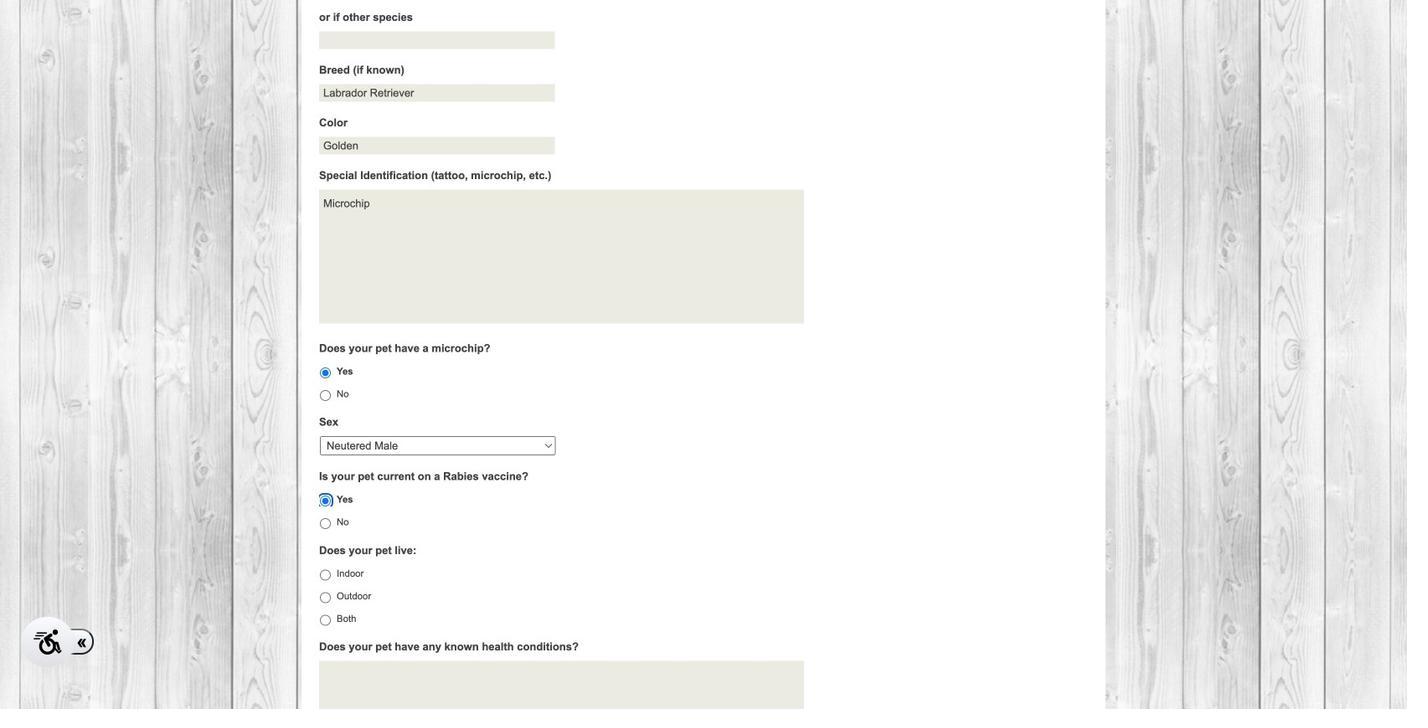 Task type: locate. For each thing, give the bounding box(es) containing it.
None text field
[[319, 31, 555, 49], [319, 137, 555, 155], [319, 662, 804, 710], [319, 31, 555, 49], [319, 137, 555, 155], [319, 662, 804, 710]]

wheelchair image
[[34, 630, 62, 655]]

None text field
[[319, 84, 555, 102], [319, 190, 804, 324], [319, 84, 555, 102], [319, 190, 804, 324]]

None radio
[[320, 391, 331, 401], [320, 570, 331, 581], [320, 593, 331, 604], [320, 615, 331, 626], [320, 391, 331, 401], [320, 570, 331, 581], [320, 593, 331, 604], [320, 615, 331, 626]]

None radio
[[320, 368, 331, 379], [320, 496, 331, 507], [320, 519, 331, 530], [320, 368, 331, 379], [320, 496, 331, 507], [320, 519, 331, 530]]



